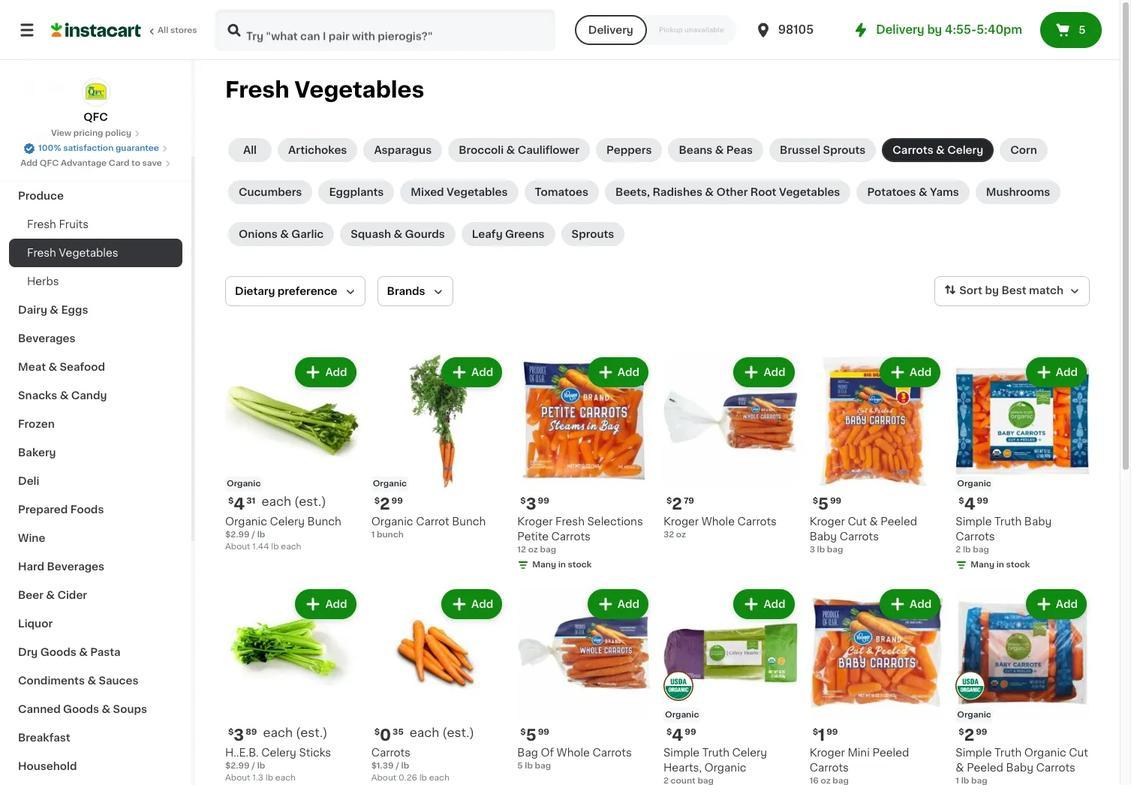 Task type: locate. For each thing, give the bounding box(es) containing it.
$ inside $ 4 31
[[228, 497, 234, 505]]

& inside 'snacks & candy' "link"
[[60, 391, 69, 401]]

other
[[717, 187, 748, 198]]

all left stores
[[158, 26, 168, 35]]

cut inside kroger cut & peeled baby carrots 3 lb bag
[[848, 517, 867, 527]]

by right sort
[[986, 286, 1000, 296]]

1 left bunch
[[372, 531, 375, 539]]

carrots inside the simple truth organic cut & peeled baby carrots
[[1037, 763, 1076, 774]]

1 horizontal spatial 3
[[526, 496, 537, 512]]

$ up 'petite'
[[521, 497, 526, 505]]

& inside beets, radishes & other root vegetables link
[[706, 187, 714, 198]]

dry
[[18, 647, 38, 658]]

$ left 31
[[228, 497, 234, 505]]

each right 35
[[410, 727, 440, 739]]

many down simple truth baby carrots 2 lb bag
[[971, 561, 995, 569]]

produce
[[18, 191, 64, 201]]

view
[[51, 129, 71, 137]]

/ up 1.44
[[252, 531, 255, 539]]

(est.) up organic celery bunch $2.99 / lb about 1.44 lb each
[[294, 495, 326, 508]]

/ for 4
[[252, 531, 255, 539]]

(est.)
[[294, 495, 326, 508], [296, 727, 328, 739], [443, 727, 475, 739]]

add qfc advantage card to save link
[[20, 158, 171, 170]]

1 vertical spatial baby
[[810, 532, 838, 542]]

add for simple truth organic cut & peeled baby carrots
[[1057, 599, 1079, 610]]

qfc logo image
[[81, 78, 110, 107]]

& inside 'dairy & eggs' link
[[50, 305, 59, 315]]

bunch for carrot
[[452, 517, 486, 527]]

0 horizontal spatial all
[[158, 26, 168, 35]]

baby
[[1025, 517, 1053, 527], [810, 532, 838, 542], [1007, 763, 1034, 774]]

$ 2 99 up the simple truth organic cut & peeled baby carrots
[[959, 728, 988, 744]]

each inside carrots $1.39 / lb about 0.26 lb each
[[429, 775, 450, 783]]

$ up simple truth baby carrots 2 lb bag
[[959, 497, 965, 505]]

goods up condiments
[[40, 647, 76, 658]]

vegetables down broccoli
[[447, 187, 508, 198]]

1 vertical spatial by
[[986, 286, 1000, 296]]

$ up the bag
[[521, 729, 526, 737]]

$ up bunch
[[375, 497, 380, 505]]

& inside meat & seafood link
[[48, 362, 57, 373]]

each (est.) inside $0.35 each (estimated) element
[[410, 727, 475, 739]]

many in stock for 4
[[971, 561, 1031, 569]]

fresh vegetables inside "link"
[[27, 248, 118, 258]]

dairy
[[18, 305, 47, 315]]

1 many from the left
[[533, 561, 557, 569]]

0 horizontal spatial by
[[928, 24, 943, 35]]

$ left 35
[[375, 729, 380, 737]]

$2.99 down $ 4 31
[[225, 531, 250, 539]]

99 up kroger mini peeled carrots
[[827, 729, 839, 737]]

0 vertical spatial by
[[928, 24, 943, 35]]

0 horizontal spatial item badge image
[[664, 671, 694, 702]]

99 inside $ 3 99
[[538, 497, 550, 505]]

kroger inside kroger fresh selections petite carrots 12 oz bag
[[518, 517, 553, 527]]

about for 4
[[225, 543, 251, 551]]

0 horizontal spatial many in stock
[[533, 561, 592, 569]]

vegetables down brussel
[[780, 187, 841, 198]]

0 vertical spatial peeled
[[881, 517, 918, 527]]

about left 1.44
[[225, 543, 251, 551]]

99 up of
[[538, 729, 550, 737]]

bag inside simple truth baby carrots 2 lb bag
[[974, 546, 990, 554]]

baby inside the simple truth organic cut & peeled baby carrots
[[1007, 763, 1034, 774]]

3
[[526, 496, 537, 512], [810, 546, 816, 554], [234, 728, 244, 744]]

1 horizontal spatial all
[[243, 145, 257, 155]]

fresh vegetables down fruits
[[27, 248, 118, 258]]

to
[[132, 159, 140, 168]]

delivery inside delivery by 4:55-5:40pm link
[[877, 24, 925, 35]]

$ left 89
[[228, 729, 234, 737]]

(est.) inside "$4.31 each (estimated)" element
[[294, 495, 326, 508]]

1 stock from the left
[[568, 561, 592, 569]]

1 horizontal spatial qfc
[[84, 112, 108, 122]]

1 vertical spatial $ 5 99
[[521, 728, 550, 744]]

$2.99 inside organic celery bunch $2.99 / lb about 1.44 lb each
[[225, 531, 250, 539]]

(est.) up carrots $1.39 / lb about 0.26 lb each
[[443, 727, 475, 739]]

whole inside kroger whole carrots 32 oz
[[702, 517, 735, 527]]

1 horizontal spatial item badge image
[[956, 671, 986, 702]]

1.44
[[253, 543, 269, 551]]

/ right $1.39 at the bottom left
[[396, 763, 400, 771]]

delivery inside delivery button
[[589, 25, 634, 35]]

1 horizontal spatial sprouts
[[824, 145, 866, 155]]

vegetables down fresh fruits link
[[59, 248, 118, 258]]

meat & seafood
[[18, 362, 105, 373]]

simple truth organic cut & peeled baby carrots
[[956, 748, 1089, 774]]

snacks
[[18, 391, 57, 401]]

99 up the simple truth organic cut & peeled baby carrots
[[977, 729, 988, 737]]

organic inside simple truth celery hearts, organic
[[705, 763, 747, 774]]

oz
[[677, 531, 687, 539], [529, 546, 538, 554]]

beer
[[18, 590, 44, 601]]

& inside potatoes & yams link
[[919, 187, 928, 198]]

1 vertical spatial cut
[[1070, 748, 1089, 759]]

99 up bunch
[[392, 497, 403, 505]]

add button for simple truth celery hearts, organic
[[736, 591, 794, 618]]

$ left 79
[[667, 497, 673, 505]]

0 horizontal spatial stock
[[568, 561, 592, 569]]

tomatoes link
[[525, 180, 599, 204]]

fresh left selections
[[556, 517, 585, 527]]

/ up the 1.3
[[252, 763, 255, 771]]

carrot
[[416, 517, 450, 527]]

cut
[[848, 517, 867, 527], [1070, 748, 1089, 759]]

condiments
[[18, 676, 85, 687]]

1 vertical spatial sprouts
[[572, 229, 615, 240]]

by inside best match sort by field
[[986, 286, 1000, 296]]

card
[[109, 159, 130, 168]]

$ up kroger cut & peeled baby carrots 3 lb bag
[[813, 497, 819, 505]]

oz inside kroger fresh selections petite carrots 12 oz bag
[[529, 546, 538, 554]]

by inside delivery by 4:55-5:40pm link
[[928, 24, 943, 35]]

2 item badge image from the left
[[956, 671, 986, 702]]

breakfast
[[18, 733, 70, 744]]

many for 4
[[971, 561, 995, 569]]

(est.) up sticks
[[296, 727, 328, 739]]

view pricing policy link
[[51, 128, 141, 140]]

each (est.) inside "$4.31 each (estimated)" element
[[262, 495, 326, 508]]

99 for kroger fresh selections petite carrots
[[538, 497, 550, 505]]

meat & seafood link
[[9, 353, 183, 382]]

item badge image
[[664, 671, 694, 702], [956, 671, 986, 702]]

$ for simple truth celery hearts, organic
[[667, 729, 673, 737]]

1 vertical spatial goods
[[63, 705, 99, 715]]

each (est.) for 4
[[262, 495, 326, 508]]

each right "0.26"
[[429, 775, 450, 783]]

many in stock down simple truth baby carrots 2 lb bag
[[971, 561, 1031, 569]]

each right 31
[[262, 495, 291, 508]]

99 up simple truth baby carrots 2 lb bag
[[978, 497, 989, 505]]

$ for bag of whole carrots
[[521, 729, 526, 737]]

2 many from the left
[[971, 561, 995, 569]]

$ 2 99 up bunch
[[375, 496, 403, 512]]

2 in from the left
[[997, 561, 1005, 569]]

0 horizontal spatial $ 5 99
[[521, 728, 550, 744]]

kroger inside kroger cut & peeled baby carrots 3 lb bag
[[810, 517, 846, 527]]

whole inside bag of whole carrots 5 lb bag
[[557, 748, 590, 759]]

carrots inside kroger whole carrots 32 oz
[[738, 517, 777, 527]]

$ 0 35
[[375, 728, 404, 744]]

about left the 1.3
[[225, 775, 251, 783]]

in for 3
[[559, 561, 566, 569]]

squash
[[351, 229, 391, 240]]

$ 4 99
[[959, 496, 989, 512], [667, 728, 697, 744]]

2 vertical spatial 3
[[234, 728, 244, 744]]

0 vertical spatial $ 5 99
[[813, 496, 842, 512]]

1 horizontal spatial oz
[[677, 531, 687, 539]]

sprouts right brussel
[[824, 145, 866, 155]]

bakery link
[[9, 439, 183, 467]]

$ up the simple truth organic cut & peeled baby carrots
[[959, 729, 965, 737]]

1 in from the left
[[559, 561, 566, 569]]

1 vertical spatial oz
[[529, 546, 538, 554]]

add
[[20, 159, 38, 168], [326, 367, 348, 378], [472, 367, 494, 378], [618, 367, 640, 378], [764, 367, 786, 378], [910, 367, 932, 378], [1057, 367, 1079, 378], [326, 599, 348, 610], [472, 599, 494, 610], [618, 599, 640, 610], [764, 599, 786, 610], [910, 599, 932, 610], [1057, 599, 1079, 610]]

$ 5 99 for bag
[[521, 728, 550, 744]]

0 horizontal spatial oz
[[529, 546, 538, 554]]

all up "cucumbers" link
[[243, 145, 257, 155]]

1 horizontal spatial many
[[971, 561, 995, 569]]

0 horizontal spatial bunch
[[308, 517, 342, 527]]

1 vertical spatial beverages
[[47, 562, 104, 572]]

99 for simple truth organic cut & peeled baby carrots
[[977, 729, 988, 737]]

item badge image for 2
[[956, 671, 986, 702]]

hard beverages
[[18, 562, 104, 572]]

household
[[18, 762, 77, 772]]

1 up kroger mini peeled carrots
[[819, 728, 826, 744]]

goods inside canned goods & soups link
[[63, 705, 99, 715]]

bag inside kroger fresh selections petite carrots 12 oz bag
[[540, 546, 557, 554]]

about for 3
[[225, 775, 251, 783]]

many in stock down kroger fresh selections petite carrots 12 oz bag
[[533, 561, 592, 569]]

yams
[[931, 187, 960, 198]]

1 horizontal spatial stock
[[1007, 561, 1031, 569]]

1 horizontal spatial delivery
[[877, 24, 925, 35]]

2 many in stock from the left
[[971, 561, 1031, 569]]

$ for simple truth organic cut & peeled baby carrots
[[959, 729, 965, 737]]

truth
[[995, 517, 1023, 527], [703, 748, 730, 759], [995, 748, 1023, 759]]

99 up hearts,
[[685, 729, 697, 737]]

$2.99 inside the h..e.b. celery sticks $2.99 / lb about 1.3 lb each
[[225, 763, 250, 771]]

baby inside simple truth baby carrots 2 lb bag
[[1025, 517, 1053, 527]]

simple
[[956, 517, 993, 527], [664, 748, 700, 759], [956, 748, 993, 759]]

1 vertical spatial 3
[[810, 546, 816, 554]]

0 vertical spatial all
[[158, 26, 168, 35]]

1 vertical spatial all
[[243, 145, 257, 155]]

oz inside kroger whole carrots 32 oz
[[677, 531, 687, 539]]

$2.99 down h..e.b.
[[225, 763, 250, 771]]

add button for bag of whole carrots
[[589, 591, 647, 618]]

add button for kroger whole carrots
[[736, 359, 794, 386]]

1 horizontal spatial by
[[986, 286, 1000, 296]]

2 vertical spatial baby
[[1007, 763, 1034, 774]]

product group containing 1
[[810, 586, 944, 786]]

carrots $1.39 / lb about 0.26 lb each
[[372, 748, 450, 783]]

4
[[234, 496, 245, 512], [965, 496, 976, 512], [673, 728, 684, 744]]

1 item badge image from the left
[[664, 671, 694, 702]]

dairy & eggs
[[18, 305, 88, 315]]

hard beverages link
[[9, 553, 183, 581]]

bunch inside organic celery bunch $2.99 / lb about 1.44 lb each
[[308, 517, 342, 527]]

in down simple truth baby carrots 2 lb bag
[[997, 561, 1005, 569]]

kroger inside kroger whole carrots 32 oz
[[664, 517, 699, 527]]

$ 4 99 up simple truth baby carrots 2 lb bag
[[959, 496, 989, 512]]

truth inside simple truth celery hearts, organic
[[703, 748, 730, 759]]

sprouts down tomatoes
[[572, 229, 615, 240]]

99 for kroger cut & peeled baby carrots
[[831, 497, 842, 505]]

1 horizontal spatial many in stock
[[971, 561, 1031, 569]]

0 vertical spatial $2.99
[[225, 531, 250, 539]]

best
[[1002, 286, 1027, 296]]

bag inside kroger cut & peeled baby carrots 3 lb bag
[[828, 546, 844, 554]]

$ 3 99
[[521, 496, 550, 512]]

stock
[[568, 561, 592, 569], [1007, 561, 1031, 569]]

1 horizontal spatial bunch
[[452, 517, 486, 527]]

1 $2.99 from the top
[[225, 531, 250, 539]]

stores
[[170, 26, 197, 35]]

add for organic celery bunch
[[326, 367, 348, 378]]

0 vertical spatial 3
[[526, 496, 537, 512]]

0 vertical spatial fresh vegetables
[[225, 79, 425, 101]]

potatoes & yams link
[[857, 180, 970, 204]]

5 inside button
[[1080, 25, 1086, 35]]

qfc link
[[81, 78, 110, 125]]

beans & peas
[[679, 145, 753, 155]]

1
[[372, 531, 375, 539], [819, 728, 826, 744]]

carrots inside carrots $1.39 / lb about 0.26 lb each
[[372, 748, 411, 759]]

0 vertical spatial baby
[[1025, 517, 1053, 527]]

1 horizontal spatial 4
[[673, 728, 684, 744]]

(est.) inside $3.89 each (estimated) element
[[296, 727, 328, 739]]

broccoli
[[459, 145, 504, 155]]

4 up simple truth baby carrots 2 lb bag
[[965, 496, 976, 512]]

1 vertical spatial $ 4 99
[[667, 728, 697, 744]]

& inside beer & cider link
[[46, 590, 55, 601]]

bag of whole carrots 5 lb bag
[[518, 748, 632, 771]]

0
[[380, 728, 391, 744]]

35
[[393, 729, 404, 737]]

1 vertical spatial 1
[[819, 728, 826, 744]]

(est.) inside $0.35 each (estimated) element
[[443, 727, 475, 739]]

simple inside the simple truth organic cut & peeled baby carrots
[[956, 748, 993, 759]]

0 vertical spatial oz
[[677, 531, 687, 539]]

99 for bag of whole carrots
[[538, 729, 550, 737]]

$ 5 99 up the bag
[[521, 728, 550, 744]]

fresh vegetables up artichokes at top
[[225, 79, 425, 101]]

/ inside the h..e.b. celery sticks $2.99 / lb about 1.3 lb each
[[252, 763, 255, 771]]

oz right 32
[[677, 531, 687, 539]]

0 horizontal spatial whole
[[557, 748, 590, 759]]

stock down kroger fresh selections petite carrots 12 oz bag
[[568, 561, 592, 569]]

& inside carrots & celery link
[[937, 145, 946, 155]]

$ for kroger cut & peeled baby carrots
[[813, 497, 819, 505]]

all for all
[[243, 145, 257, 155]]

$ 4 99 up hearts,
[[667, 728, 697, 744]]

1 vertical spatial $ 2 99
[[959, 728, 988, 744]]

0 vertical spatial $ 2 99
[[375, 496, 403, 512]]

organic inside organic carrot bunch 1 bunch
[[372, 517, 414, 527]]

bunch right carrot
[[452, 517, 486, 527]]

1 horizontal spatial in
[[997, 561, 1005, 569]]

in down kroger fresh selections petite carrots 12 oz bag
[[559, 561, 566, 569]]

brands button
[[377, 276, 453, 306]]

each (est.) up organic celery bunch $2.99 / lb about 1.44 lb each
[[262, 495, 326, 508]]

99 for simple truth celery hearts, organic
[[685, 729, 697, 737]]

32
[[664, 531, 675, 539]]

0 horizontal spatial fresh vegetables
[[27, 248, 118, 258]]

0 vertical spatial whole
[[702, 517, 735, 527]]

(est.) for 0
[[443, 727, 475, 739]]

qfc down 100%
[[40, 159, 59, 168]]

cauliflower
[[518, 145, 580, 155]]

1 many in stock from the left
[[533, 561, 592, 569]]

truth inside the simple truth organic cut & peeled baby carrots
[[995, 748, 1023, 759]]

simple for 4
[[664, 748, 700, 759]]

eggplants link
[[319, 180, 395, 204]]

$ for organic carrot bunch
[[375, 497, 380, 505]]

1 horizontal spatial $ 2 99
[[959, 728, 988, 744]]

2 horizontal spatial 3
[[810, 546, 816, 554]]

4 left 31
[[234, 496, 245, 512]]

0 horizontal spatial $ 4 99
[[667, 728, 697, 744]]

$ up hearts,
[[667, 729, 673, 737]]

truth for 4
[[703, 748, 730, 759]]

each inside the h..e.b. celery sticks $2.99 / lb about 1.3 lb each
[[276, 775, 296, 783]]

$ 1 99
[[813, 728, 839, 744]]

organic inside organic celery bunch $2.99 / lb about 1.44 lb each
[[225, 517, 267, 527]]

about inside organic celery bunch $2.99 / lb about 1.44 lb each
[[225, 543, 251, 551]]

greens
[[506, 229, 545, 240]]

root
[[751, 187, 777, 198]]

0 vertical spatial cut
[[848, 517, 867, 527]]

all stores
[[158, 26, 197, 35]]

1 vertical spatial whole
[[557, 748, 590, 759]]

1 bunch from the left
[[308, 517, 342, 527]]

1 horizontal spatial $ 4 99
[[959, 496, 989, 512]]

all for all stores
[[158, 26, 168, 35]]

2 vertical spatial peeled
[[968, 763, 1004, 774]]

add button for h..e.b. celery sticks
[[297, 591, 355, 618]]

1 horizontal spatial $ 5 99
[[813, 496, 842, 512]]

3 inside kroger cut & peeled baby carrots 3 lb bag
[[810, 546, 816, 554]]

1 vertical spatial fresh vegetables
[[27, 248, 118, 258]]

leafy greens link
[[462, 222, 556, 246]]

celery inside organic celery bunch $2.99 / lb about 1.44 lb each
[[270, 517, 305, 527]]

goods
[[40, 647, 76, 658], [63, 705, 99, 715]]

product group
[[225, 355, 360, 553], [372, 355, 506, 541], [518, 355, 652, 574], [664, 355, 798, 541], [810, 355, 944, 556], [956, 355, 1091, 574], [225, 586, 360, 785], [372, 586, 506, 786], [518, 586, 652, 773], [664, 586, 798, 786], [810, 586, 944, 786], [956, 586, 1091, 786]]

peeled inside the simple truth organic cut & peeled baby carrots
[[968, 763, 1004, 774]]

None search field
[[215, 9, 556, 51]]

onions & garlic
[[239, 229, 324, 240]]

add for simple truth celery hearts, organic
[[764, 599, 786, 610]]

(est.) for 4
[[294, 495, 326, 508]]

1 vertical spatial $2.99
[[225, 763, 250, 771]]

simple inside simple truth celery hearts, organic
[[664, 748, 700, 759]]

simple for 2
[[956, 748, 993, 759]]

instacart logo image
[[51, 21, 141, 39]]

$ inside $ 1 99
[[813, 729, 819, 737]]

broccoli & cauliflower
[[459, 145, 580, 155]]

corn link
[[1001, 138, 1048, 162]]

2 bunch from the left
[[452, 517, 486, 527]]

4 for simple truth celery hearts, organic
[[673, 728, 684, 744]]

$2.99 for 4
[[225, 531, 250, 539]]

qfc up view pricing policy link
[[84, 112, 108, 122]]

item badge image for 4
[[664, 671, 694, 702]]

2 $2.99 from the top
[[225, 763, 250, 771]]

about down $1.39 at the bottom left
[[372, 775, 397, 783]]

goods down condiments & sauces
[[63, 705, 99, 715]]

0 horizontal spatial 3
[[234, 728, 244, 744]]

0 vertical spatial $ 4 99
[[959, 496, 989, 512]]

peppers link
[[596, 138, 663, 162]]

$2.99
[[225, 531, 250, 539], [225, 763, 250, 771]]

each (est.) right 35
[[410, 727, 475, 739]]

$ up kroger mini peeled carrots
[[813, 729, 819, 737]]

0 horizontal spatial cut
[[848, 517, 867, 527]]

1 inside product group
[[819, 728, 826, 744]]

each (est.)
[[262, 495, 326, 508], [263, 727, 328, 739], [410, 727, 475, 739]]

0 horizontal spatial $ 2 99
[[375, 496, 403, 512]]

99 inside $ 1 99
[[827, 729, 839, 737]]

bunch for celery
[[308, 517, 342, 527]]

oz right '12'
[[529, 546, 538, 554]]

99 up 'petite'
[[538, 497, 550, 505]]

each (est.) for 0
[[410, 727, 475, 739]]

many down 'petite'
[[533, 561, 557, 569]]

by left 4:55-
[[928, 24, 943, 35]]

0 horizontal spatial qfc
[[40, 159, 59, 168]]

$ 4 31
[[228, 496, 256, 512]]

add button for organic carrot bunch
[[443, 359, 501, 386]]

2 for organic carrot bunch
[[380, 496, 390, 512]]

$ 2 99
[[375, 496, 403, 512], [959, 728, 988, 744]]

many in stock
[[533, 561, 592, 569], [971, 561, 1031, 569]]

0 vertical spatial 1
[[372, 531, 375, 539]]

2
[[673, 496, 683, 512], [380, 496, 390, 512], [956, 546, 962, 554], [965, 728, 975, 744]]

1 horizontal spatial cut
[[1070, 748, 1089, 759]]

100%
[[38, 144, 61, 152]]

truth for 2
[[995, 748, 1023, 759]]

$ 5 99 for kroger
[[813, 496, 842, 512]]

goods inside the dry goods & pasta link
[[40, 647, 76, 658]]

bunch inside organic carrot bunch 1 bunch
[[452, 517, 486, 527]]

$ inside $ 0 35
[[375, 729, 380, 737]]

cucumbers link
[[228, 180, 313, 204]]

about inside carrots $1.39 / lb about 0.26 lb each
[[372, 775, 397, 783]]

beverages down dairy & eggs
[[18, 334, 76, 344]]

add button for carrots
[[443, 591, 501, 618]]

3 for $ 3 99
[[526, 496, 537, 512]]

$ inside $ 3 89
[[228, 729, 234, 737]]

$ for simple truth baby carrots
[[959, 497, 965, 505]]

organic inside the simple truth organic cut & peeled baby carrots
[[1025, 748, 1067, 759]]

0 vertical spatial goods
[[40, 647, 76, 658]]

2 horizontal spatial 4
[[965, 496, 976, 512]]

1 horizontal spatial whole
[[702, 517, 735, 527]]

/ inside organic celery bunch $2.99 / lb about 1.44 lb each
[[252, 531, 255, 539]]

& inside condiments & sauces link
[[87, 676, 96, 687]]

add button for kroger cut & peeled baby carrots
[[882, 359, 940, 386]]

99 up kroger cut & peeled baby carrots 3 lb bag
[[831, 497, 842, 505]]

Search field
[[216, 11, 554, 50]]

peeled inside kroger cut & peeled baby carrots 3 lb bag
[[881, 517, 918, 527]]

delivery for delivery by 4:55-5:40pm
[[877, 24, 925, 35]]

$ inside $ 2 79
[[667, 497, 673, 505]]

each (est.) up sticks
[[263, 727, 328, 739]]

1 vertical spatial peeled
[[873, 748, 910, 759]]

each right the 1.3
[[276, 775, 296, 783]]

& inside broccoli & cauliflower link
[[507, 145, 515, 155]]

peeled
[[881, 517, 918, 527], [873, 748, 910, 759], [968, 763, 1004, 774]]

mini
[[848, 748, 871, 759]]

2 stock from the left
[[1007, 561, 1031, 569]]

cut inside the simple truth organic cut & peeled baby carrots
[[1070, 748, 1089, 759]]

beets, radishes & other root vegetables link
[[605, 180, 851, 204]]

lb inside bag of whole carrots 5 lb bag
[[525, 763, 533, 771]]

1 horizontal spatial 1
[[819, 728, 826, 744]]

each right 1.44
[[281, 543, 302, 551]]

vegetables
[[295, 79, 425, 101], [447, 187, 508, 198], [780, 187, 841, 198], [59, 248, 118, 258]]

qfc
[[84, 112, 108, 122], [40, 159, 59, 168]]

beverages up cider
[[47, 562, 104, 572]]

seafood
[[60, 362, 105, 373]]

add qfc advantage card to save
[[20, 159, 162, 168]]

goods for dry
[[40, 647, 76, 658]]

4 up hearts,
[[673, 728, 684, 744]]

0 horizontal spatial many
[[533, 561, 557, 569]]

/ for 3
[[252, 763, 255, 771]]

simple inside simple truth baby carrots 2 lb bag
[[956, 517, 993, 527]]

1 inside organic carrot bunch 1 bunch
[[372, 531, 375, 539]]

0 horizontal spatial delivery
[[589, 25, 634, 35]]

soups
[[113, 705, 147, 715]]

carrots inside kroger fresh selections petite carrots 12 oz bag
[[552, 532, 591, 542]]

$ 2 99 for organic carrot bunch
[[375, 496, 403, 512]]

0 horizontal spatial in
[[559, 561, 566, 569]]

add for kroger cut & peeled baby carrots
[[910, 367, 932, 378]]

canned goods & soups link
[[9, 696, 183, 724]]

fresh up herbs
[[27, 248, 56, 258]]

bunch down "$4.31 each (estimated)" element
[[308, 517, 342, 527]]

$ 2 79
[[667, 496, 695, 512]]

add for kroger fresh selections petite carrots
[[618, 367, 640, 378]]

$ 5 99 up kroger cut & peeled baby carrots 3 lb bag
[[813, 496, 842, 512]]

celery inside the h..e.b. celery sticks $2.99 / lb about 1.3 lb each
[[262, 748, 297, 759]]

stock down simple truth baby carrots 2 lb bag
[[1007, 561, 1031, 569]]

0 horizontal spatial 1
[[372, 531, 375, 539]]



Task type: vqa. For each thing, say whether or not it's contained in the screenshot.
100%
yes



Task type: describe. For each thing, give the bounding box(es) containing it.
add for carrots
[[472, 599, 494, 610]]

brussel sprouts
[[781, 145, 866, 155]]

prepared
[[18, 505, 68, 515]]

view pricing policy
[[51, 129, 132, 137]]

0 vertical spatial sprouts
[[824, 145, 866, 155]]

produce link
[[9, 182, 183, 210]]

0.26
[[399, 775, 418, 783]]

kroger fresh selections petite carrots 12 oz bag
[[518, 517, 644, 554]]

& inside kroger cut & peeled baby carrots 3 lb bag
[[870, 517, 879, 527]]

2 for simple truth organic cut & peeled baby carrots
[[965, 728, 975, 744]]

fruits
[[59, 219, 89, 230]]

add for bag of whole carrots
[[618, 599, 640, 610]]

lb inside kroger cut & peeled baby carrots 3 lb bag
[[818, 546, 826, 554]]

many for 3
[[533, 561, 557, 569]]

2 inside simple truth baby carrots 2 lb bag
[[956, 546, 962, 554]]

each right 89
[[263, 727, 293, 739]]

sprouts link
[[562, 222, 625, 246]]

0 vertical spatial beverages
[[18, 334, 76, 344]]

& inside canned goods & soups link
[[102, 705, 111, 715]]

mushrooms
[[987, 187, 1051, 198]]

kroger inside kroger mini peeled carrots
[[810, 748, 846, 759]]

garlic
[[292, 229, 324, 240]]

carrots inside bag of whole carrots 5 lb bag
[[593, 748, 632, 759]]

add button for simple truth baby carrots
[[1028, 359, 1086, 386]]

satisfaction
[[63, 144, 114, 152]]

add for simple truth baby carrots
[[1057, 367, 1079, 378]]

$ for kroger mini peeled carrots
[[813, 729, 819, 737]]

carrots inside kroger mini peeled carrots
[[810, 763, 850, 774]]

99 for kroger mini peeled carrots
[[827, 729, 839, 737]]

prepared foods link
[[9, 496, 183, 524]]

$ for kroger whole carrots
[[667, 497, 673, 505]]

$0.35 each (estimated) element
[[372, 727, 506, 746]]

simple truth baby carrots 2 lb bag
[[956, 517, 1053, 554]]

celery inside simple truth celery hearts, organic
[[733, 748, 768, 759]]

artichokes link
[[278, 138, 358, 162]]

mushrooms link
[[976, 180, 1062, 204]]

organic carrot bunch 1 bunch
[[372, 517, 486, 539]]

recipes
[[18, 134, 62, 144]]

delivery button
[[575, 15, 647, 45]]

$ 4 99 for simple truth baby carrots
[[959, 496, 989, 512]]

dry goods & pasta
[[18, 647, 121, 658]]

peeled inside kroger mini peeled carrots
[[873, 748, 910, 759]]

1 vertical spatial qfc
[[40, 159, 59, 168]]

tomatoes
[[535, 187, 589, 198]]

sauces
[[99, 676, 139, 687]]

goods for canned
[[63, 705, 99, 715]]

organic celery bunch $2.99 / lb about 1.44 lb each
[[225, 517, 342, 551]]

& inside onions & garlic link
[[280, 229, 289, 240]]

add button for simple truth organic cut & peeled baby carrots
[[1028, 591, 1086, 618]]

truth inside simple truth baby carrots 2 lb bag
[[995, 517, 1023, 527]]

best match
[[1002, 286, 1064, 296]]

h..e.b. celery sticks $2.99 / lb about 1.3 lb each
[[225, 748, 331, 783]]

each inside organic celery bunch $2.99 / lb about 1.44 lb each
[[281, 543, 302, 551]]

bag inside bag of whole carrots 5 lb bag
[[535, 763, 551, 771]]

squash & gourds
[[351, 229, 445, 240]]

lists
[[42, 80, 68, 91]]

condiments & sauces link
[[9, 667, 183, 696]]

vegetables down search 'field'
[[295, 79, 425, 101]]

fresh up all link
[[225, 79, 290, 101]]

/ inside carrots $1.39 / lb about 0.26 lb each
[[396, 763, 400, 771]]

$ for kroger fresh selections petite carrots
[[521, 497, 526, 505]]

brands
[[387, 286, 426, 297]]

canned
[[18, 705, 61, 715]]

squash & gourds link
[[340, 222, 456, 246]]

mixed vegetables link
[[401, 180, 519, 204]]

98105 button
[[755, 9, 845, 51]]

selections
[[588, 517, 644, 527]]

petite
[[518, 532, 549, 542]]

beer & cider link
[[9, 581, 183, 610]]

& inside squash & gourds 'link'
[[394, 229, 403, 240]]

add button for kroger mini peeled carrots
[[882, 591, 940, 618]]

deli link
[[9, 467, 183, 496]]

kroger for carrots
[[518, 517, 553, 527]]

bag
[[518, 748, 538, 759]]

89
[[246, 729, 257, 737]]

lists link
[[9, 71, 183, 101]]

add button for kroger fresh selections petite carrots
[[589, 359, 647, 386]]

99 for organic carrot bunch
[[392, 497, 403, 505]]

beer & cider
[[18, 590, 87, 601]]

dietary
[[235, 286, 275, 297]]

kroger for baby
[[810, 517, 846, 527]]

lb inside simple truth baby carrots 2 lb bag
[[964, 546, 972, 554]]

$ 2 99 for simple truth organic cut & peeled baby carrots
[[959, 728, 988, 744]]

carrots & celery
[[893, 145, 984, 155]]

5 inside bag of whole carrots 5 lb bag
[[518, 763, 523, 771]]

& inside beans & peas link
[[716, 145, 724, 155]]

fresh inside kroger fresh selections petite carrots 12 oz bag
[[556, 517, 585, 527]]

1 horizontal spatial fresh vegetables
[[225, 79, 425, 101]]

by for delivery
[[928, 24, 943, 35]]

beans & peas link
[[669, 138, 764, 162]]

eggplants
[[329, 187, 384, 198]]

delivery for delivery
[[589, 25, 634, 35]]

hearts,
[[664, 763, 702, 774]]

beverages link
[[9, 324, 183, 353]]

mixed
[[411, 187, 444, 198]]

buy it again link
[[9, 41, 183, 71]]

sort
[[960, 286, 983, 296]]

carrots inside simple truth baby carrots 2 lb bag
[[956, 532, 996, 542]]

$2.99 for 3
[[225, 763, 250, 771]]

& inside the dry goods & pasta link
[[79, 647, 88, 658]]

bakery
[[18, 448, 56, 458]]

(est.) for 3
[[296, 727, 328, 739]]

12
[[518, 546, 527, 554]]

radishes
[[653, 187, 703, 198]]

fresh inside "link"
[[27, 248, 56, 258]]

by for sort
[[986, 286, 1000, 296]]

of
[[541, 748, 554, 759]]

kroger for oz
[[664, 517, 699, 527]]

wine link
[[9, 524, 183, 553]]

delivery by 4:55-5:40pm link
[[853, 21, 1023, 39]]

dry goods & pasta link
[[9, 638, 183, 667]]

baby inside kroger cut & peeled baby carrots 3 lb bag
[[810, 532, 838, 542]]

31
[[247, 497, 256, 505]]

5:40pm
[[977, 24, 1023, 35]]

add for kroger whole carrots
[[764, 367, 786, 378]]

$1.39
[[372, 763, 394, 771]]

many in stock for 3
[[533, 561, 592, 569]]

3 for $ 3 89
[[234, 728, 244, 744]]

all link
[[228, 138, 272, 162]]

99 for simple truth baby carrots
[[978, 497, 989, 505]]

service type group
[[575, 15, 737, 45]]

$4.31 each (estimated) element
[[225, 495, 360, 514]]

frozen
[[18, 419, 55, 430]]

prepared foods
[[18, 505, 104, 515]]

liquor link
[[9, 610, 183, 638]]

mixed vegetables
[[411, 187, 508, 198]]

buy it again
[[42, 50, 106, 61]]

$ 4 99 for simple truth celery hearts, organic
[[667, 728, 697, 744]]

0 horizontal spatial sprouts
[[572, 229, 615, 240]]

onions & garlic link
[[228, 222, 334, 246]]

product group containing 0
[[372, 586, 506, 786]]

0 horizontal spatial 4
[[234, 496, 245, 512]]

breakfast link
[[9, 724, 183, 753]]

sort by
[[960, 286, 1000, 296]]

add for h..e.b. celery sticks
[[326, 599, 348, 610]]

& inside the simple truth organic cut & peeled baby carrots
[[956, 763, 965, 774]]

fresh down produce
[[27, 219, 56, 230]]

beets,
[[616, 187, 651, 198]]

liquor
[[18, 619, 53, 629]]

cucumbers
[[239, 187, 302, 198]]

peppers
[[607, 145, 652, 155]]

simple truth celery hearts, organic
[[664, 748, 768, 774]]

add button for organic celery bunch
[[297, 359, 355, 386]]

carrots inside kroger cut & peeled baby carrots 3 lb bag
[[840, 532, 880, 542]]

meat
[[18, 362, 46, 373]]

2 for kroger whole carrots
[[673, 496, 683, 512]]

brussel sprouts link
[[770, 138, 877, 162]]

in for 4
[[997, 561, 1005, 569]]

vegetables inside "link"
[[59, 248, 118, 258]]

0 vertical spatial qfc
[[84, 112, 108, 122]]

stock for 3
[[568, 561, 592, 569]]

4 for simple truth baby carrots
[[965, 496, 976, 512]]

add for kroger mini peeled carrots
[[910, 599, 932, 610]]

condiments & sauces
[[18, 676, 139, 687]]

broccoli & cauliflower link
[[449, 138, 590, 162]]

$3.89 each (estimated) element
[[225, 727, 360, 746]]

each (est.) for 3
[[263, 727, 328, 739]]

stock for 4
[[1007, 561, 1031, 569]]

canned goods & soups
[[18, 705, 147, 715]]

snacks & candy link
[[9, 382, 183, 410]]

Best match Sort by field
[[935, 276, 1091, 306]]

guarantee
[[116, 144, 159, 152]]

add for organic carrot bunch
[[472, 367, 494, 378]]



